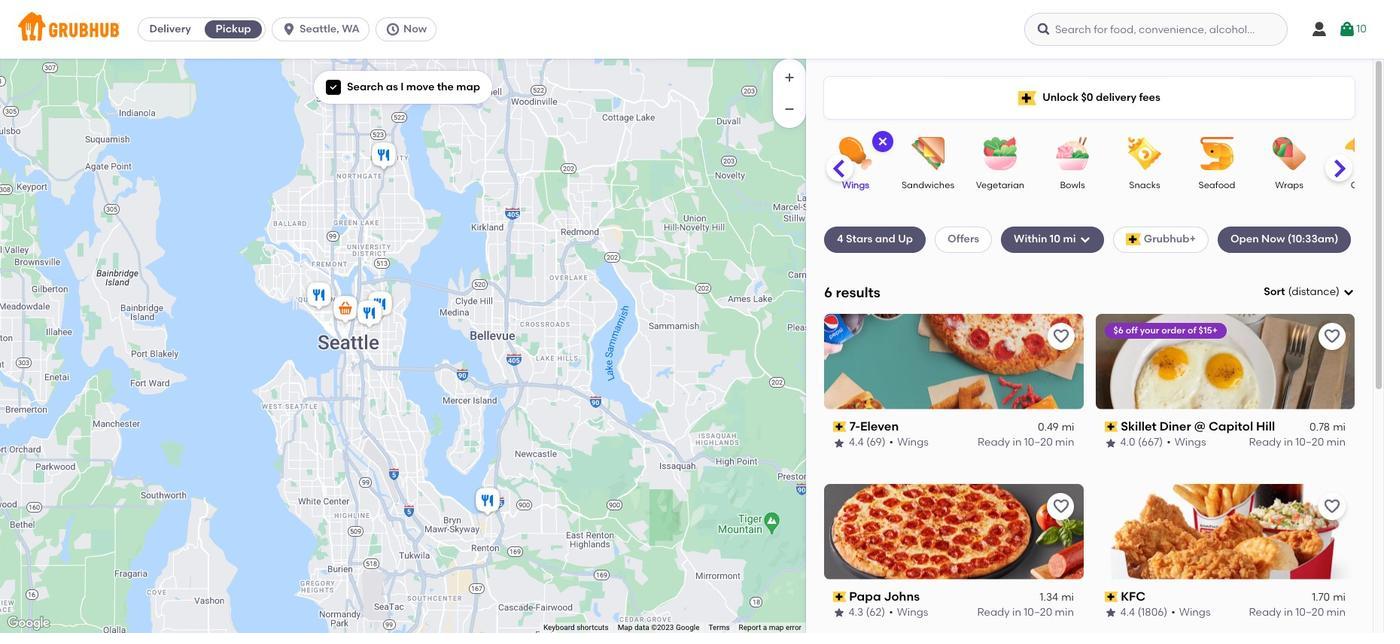 Task type: describe. For each thing, give the bounding box(es) containing it.
bowls
[[1060, 180, 1085, 190]]

min for eleven
[[1055, 436, 1075, 449]]

save this restaurant button for kfc
[[1319, 493, 1346, 520]]

star icon image for 7-
[[833, 437, 845, 449]]

hill
[[1256, 419, 1275, 433]]

ready in 10–20 min for diner
[[1249, 436, 1346, 449]]

plus icon image
[[782, 70, 797, 85]]

stars
[[846, 233, 873, 246]]

delivery button
[[139, 17, 202, 41]]

sandwiches
[[902, 180, 955, 190]]

red robin image
[[472, 485, 502, 518]]

seafood image
[[1191, 137, 1244, 170]]

svg image inside seattle, wa button
[[282, 22, 297, 37]]

unlock $0 delivery fees
[[1043, 91, 1161, 104]]

in for eleven
[[1013, 436, 1022, 449]]

7-eleven
[[850, 419, 899, 433]]

offers
[[948, 233, 979, 246]]

seattle,
[[300, 23, 339, 35]]

cafe image
[[1335, 137, 1384, 170]]

)
[[1336, 285, 1340, 298]]

wings for diner
[[1175, 436, 1206, 449]]

delivery
[[1096, 91, 1137, 104]]

0.78 mi
[[1310, 421, 1346, 434]]

@
[[1194, 419, 1206, 433]]

save this restaurant image for johns
[[1052, 497, 1070, 515]]

map
[[618, 623, 633, 632]]

skillet diner @ capitol hill logo image
[[1096, 314, 1355, 409]]

skillet diner @ capitol hill image
[[354, 298, 384, 331]]

grubhub plus flag logo image for unlock $0 delivery fees
[[1019, 91, 1037, 105]]

ready for diner
[[1249, 436, 1282, 449]]

sort
[[1264, 285, 1285, 298]]

star icon image for papa
[[833, 607, 845, 619]]

in for johns
[[1013, 606, 1022, 619]]

vegetarian image
[[974, 137, 1027, 170]]

google
[[676, 623, 700, 632]]

6 results
[[824, 283, 881, 301]]

snacks image
[[1119, 137, 1171, 170]]

report a map error link
[[739, 623, 802, 632]]

save this restaurant image for eleven
[[1052, 327, 1070, 345]]

kfc logo image
[[1096, 484, 1355, 579]]

pickup
[[216, 23, 251, 35]]

• for johns
[[890, 606, 894, 619]]

(69)
[[866, 436, 886, 449]]

4 stars and up
[[837, 233, 913, 246]]

min down the 1.70 mi
[[1327, 606, 1346, 619]]

up
[[898, 233, 913, 246]]

grubhub+
[[1144, 233, 1196, 246]]

7 eleven image
[[330, 293, 360, 326]]

eleven
[[860, 419, 899, 433]]

terms link
[[709, 623, 730, 632]]

wings for johns
[[897, 606, 929, 619]]

subscription pass image for papa johns
[[833, 592, 847, 602]]

©2023
[[651, 623, 674, 632]]

4.0 (667)
[[1121, 436, 1163, 449]]

min for johns
[[1055, 606, 1075, 619]]

proceed to checkout
[[1204, 578, 1313, 591]]

terms
[[709, 623, 730, 632]]

1 horizontal spatial now
[[1262, 233, 1285, 246]]

• wings for eleven
[[889, 436, 929, 449]]

report a map error
[[739, 623, 802, 632]]

mi for kfc
[[1333, 591, 1346, 604]]

capitol
[[1209, 419, 1253, 433]]

pickup button
[[202, 17, 265, 41]]

subscription pass image for 7-eleven
[[833, 422, 847, 432]]

10 inside 10 button
[[1357, 22, 1367, 35]]

vegetarian
[[976, 180, 1025, 190]]

google image
[[4, 614, 53, 633]]

wa
[[342, 23, 360, 35]]

(1806)
[[1138, 606, 1168, 619]]

svg image left 10 button
[[1311, 20, 1329, 38]]

wings image
[[830, 137, 882, 170]]

star icon image for skillet
[[1105, 437, 1117, 449]]

wings down proceed
[[1179, 606, 1211, 619]]

mi for skillet diner @ capitol hill
[[1333, 421, 1346, 434]]

snacks
[[1129, 180, 1161, 190]]

proceed
[[1204, 578, 1247, 591]]

1.34
[[1040, 591, 1059, 604]]

map data ©2023 google
[[618, 623, 700, 632]]

bowls image
[[1046, 137, 1099, 170]]

4.0
[[1121, 436, 1136, 449]]

sort ( distance )
[[1264, 285, 1340, 298]]

cafe
[[1351, 180, 1373, 190]]

distance
[[1292, 285, 1336, 298]]

report
[[739, 623, 761, 632]]

(
[[1288, 285, 1292, 298]]

(667)
[[1138, 436, 1163, 449]]

ready in 10–20 min for johns
[[978, 606, 1075, 619]]

fees
[[1139, 91, 1161, 104]]

• wings for diner
[[1167, 436, 1206, 449]]

data
[[634, 623, 649, 632]]

papa johns
[[850, 589, 920, 603]]

1 horizontal spatial map
[[769, 623, 784, 632]]

sandwiches image
[[902, 137, 955, 170]]

mi for papa johns
[[1062, 591, 1075, 604]]

$6
[[1114, 325, 1124, 336]]

mi for 7-eleven
[[1062, 421, 1075, 434]]



Task type: locate. For each thing, give the bounding box(es) containing it.
subscription pass image left skillet
[[1105, 422, 1118, 432]]

7-eleven logo image
[[824, 314, 1084, 409]]

svg image left sandwiches image
[[877, 135, 889, 148]]

wings down johns
[[897, 606, 929, 619]]

• right (1806)
[[1172, 606, 1176, 619]]

ready in 10–20 min
[[978, 436, 1075, 449], [1249, 436, 1346, 449], [978, 606, 1075, 619], [1249, 606, 1346, 619]]

save this restaurant image
[[1323, 327, 1341, 345]]

0 horizontal spatial now
[[403, 23, 427, 35]]

• right (62)
[[890, 606, 894, 619]]

Search for food, convenience, alcohol... search field
[[1025, 13, 1288, 46]]

diner
[[1160, 419, 1191, 433]]

0 vertical spatial 10
[[1357, 22, 1367, 35]]

0 vertical spatial subscription pass image
[[833, 422, 847, 432]]

10–20 down 0.78 at the bottom right of page
[[1296, 436, 1324, 449]]

10–20
[[1024, 436, 1053, 449], [1296, 436, 1324, 449], [1024, 606, 1053, 619], [1296, 606, 1324, 619]]

star icon image
[[833, 437, 845, 449], [1105, 437, 1117, 449], [833, 607, 845, 619], [1105, 607, 1117, 619]]

4.3
[[849, 606, 864, 619]]

$0
[[1081, 91, 1094, 104]]

$15+
[[1199, 325, 1218, 336]]

1 horizontal spatial subscription pass image
[[1105, 592, 1118, 602]]

search as i move the map
[[347, 81, 480, 93]]

wraps
[[1275, 180, 1304, 190]]

• right (69)
[[889, 436, 894, 449]]

seattle, wa button
[[272, 17, 376, 41]]

now inside button
[[403, 23, 427, 35]]

4.4 (1806)
[[1121, 606, 1168, 619]]

subscription pass image
[[833, 422, 847, 432], [1105, 592, 1118, 602]]

min down 0.49 mi
[[1055, 436, 1075, 449]]

0.49
[[1038, 421, 1059, 434]]

grubhub plus flag logo image for grubhub+
[[1126, 234, 1141, 246]]

the
[[437, 81, 454, 93]]

0 horizontal spatial grubhub plus flag logo image
[[1019, 91, 1037, 105]]

0 horizontal spatial subscription pass image
[[833, 592, 847, 602]]

to
[[1250, 578, 1260, 591]]

mi right 0.49
[[1062, 421, 1075, 434]]

ready in 10–20 min down 1.34
[[978, 606, 1075, 619]]

ready in 10–20 min for eleven
[[978, 436, 1075, 449]]

grubhub plus flag logo image left grubhub+
[[1126, 234, 1141, 246]]

seattle, wa
[[300, 23, 360, 35]]

min down 1.34 mi
[[1055, 606, 1075, 619]]

subscription pass image left kfc
[[1105, 592, 1118, 602]]

save this restaurant button for 7-eleven
[[1047, 323, 1075, 350]]

0 vertical spatial now
[[403, 23, 427, 35]]

1 vertical spatial grubhub plus flag logo image
[[1126, 234, 1141, 246]]

svg image
[[1311, 20, 1329, 38], [282, 22, 297, 37], [329, 83, 338, 92], [877, 135, 889, 148], [1343, 286, 1355, 298]]

1.70
[[1312, 591, 1330, 604]]

1 vertical spatial now
[[1262, 233, 1285, 246]]

kfc image
[[304, 280, 334, 313]]

i
[[401, 81, 404, 93]]

10 button
[[1339, 16, 1367, 43]]

mi right 1.70
[[1333, 591, 1346, 604]]

4.4 for kfc
[[1121, 606, 1135, 619]]

papa johns image
[[365, 289, 395, 322]]

delivery
[[149, 23, 191, 35]]

star icon image left 4.0
[[1105, 437, 1117, 449]]

• wings right (69)
[[889, 436, 929, 449]]

now up search as i move the map
[[403, 23, 427, 35]]

4.4 (69)
[[849, 436, 886, 449]]

wings for eleven
[[897, 436, 929, 449]]

keyboard
[[543, 623, 575, 632]]

0 vertical spatial map
[[456, 81, 480, 93]]

search
[[347, 81, 383, 93]]

mi
[[1063, 233, 1076, 246], [1062, 421, 1075, 434], [1333, 421, 1346, 434], [1062, 591, 1075, 604], [1333, 591, 1346, 604]]

save this restaurant button
[[1047, 323, 1075, 350], [1319, 323, 1346, 350], [1047, 493, 1075, 520], [1319, 493, 1346, 520]]

None field
[[1264, 285, 1355, 300]]

johns
[[884, 589, 920, 603]]

now right open on the top right of page
[[1262, 233, 1285, 246]]

10–20 down 1.70
[[1296, 606, 1324, 619]]

star icon image left 4.4 (69)
[[833, 437, 845, 449]]

skillet
[[1121, 419, 1157, 433]]

wings down wings image
[[842, 180, 869, 190]]

0 vertical spatial subscription pass image
[[1105, 422, 1118, 432]]

ready in 10–20 min down 1.70
[[1249, 606, 1346, 619]]

skillet diner @ capitol hill
[[1121, 419, 1275, 433]]

10–20 for eleven
[[1024, 436, 1053, 449]]

• for diner
[[1167, 436, 1171, 449]]

4.4 down 7-
[[849, 436, 864, 449]]

star icon image left 4.3
[[833, 607, 845, 619]]

svg image inside now button
[[385, 22, 400, 37]]

(62)
[[866, 606, 886, 619]]

papa
[[850, 589, 882, 603]]

subscription pass image
[[1105, 422, 1118, 432], [833, 592, 847, 602]]

error
[[786, 623, 802, 632]]

10–20 for diner
[[1296, 436, 1324, 449]]

0.78
[[1310, 421, 1330, 434]]

kfc
[[1121, 589, 1146, 603]]

1 horizontal spatial 10
[[1357, 22, 1367, 35]]

4.4 for 7-eleven
[[849, 436, 864, 449]]

4
[[837, 233, 844, 246]]

7-
[[850, 419, 860, 433]]

keyboard shortcuts button
[[543, 623, 609, 633]]

grubhub plus flag logo image left unlock
[[1019, 91, 1037, 105]]

map right the
[[456, 81, 480, 93]]

ready for johns
[[978, 606, 1010, 619]]

off
[[1126, 325, 1138, 336]]

• wings right (1806)
[[1172, 606, 1211, 619]]

0 horizontal spatial 4.4
[[849, 436, 864, 449]]

(10:33am)
[[1288, 233, 1339, 246]]

svg image
[[1339, 20, 1357, 38], [385, 22, 400, 37], [1037, 22, 1052, 37], [1079, 234, 1091, 246]]

as
[[386, 81, 398, 93]]

0 vertical spatial grubhub plus flag logo image
[[1019, 91, 1037, 105]]

6
[[824, 283, 833, 301]]

0 vertical spatial 4.4
[[849, 436, 864, 449]]

of
[[1188, 325, 1197, 336]]

min
[[1055, 436, 1075, 449], [1327, 436, 1346, 449], [1055, 606, 1075, 619], [1327, 606, 1346, 619]]

a
[[763, 623, 767, 632]]

1 vertical spatial 10
[[1050, 233, 1061, 246]]

4.4 down kfc
[[1121, 606, 1135, 619]]

svg image right )
[[1343, 286, 1355, 298]]

move
[[406, 81, 435, 93]]

min down 0.78 mi
[[1327, 436, 1346, 449]]

your
[[1140, 325, 1160, 336]]

• wings
[[889, 436, 929, 449], [1167, 436, 1206, 449], [890, 606, 929, 619], [1172, 606, 1211, 619]]

results
[[836, 283, 881, 301]]

0 horizontal spatial 10
[[1050, 233, 1061, 246]]

mi right 0.78 at the bottom right of page
[[1333, 421, 1346, 434]]

and
[[875, 233, 896, 246]]

1 vertical spatial subscription pass image
[[833, 592, 847, 602]]

svg image inside 10 button
[[1339, 20, 1357, 38]]

• wings for johns
[[890, 606, 929, 619]]

open now (10:33am)
[[1231, 233, 1339, 246]]

papa johns logo image
[[824, 484, 1084, 579]]

ready in 10–20 min down 0.78 at the bottom right of page
[[1249, 436, 1346, 449]]

wings down skillet diner @ capitol hill
[[1175, 436, 1206, 449]]

1 vertical spatial subscription pass image
[[1105, 592, 1118, 602]]

grubhub plus flag logo image
[[1019, 91, 1037, 105], [1126, 234, 1141, 246]]

10–20 for johns
[[1024, 606, 1053, 619]]

mi right 1.34
[[1062, 591, 1075, 604]]

none field containing sort
[[1264, 285, 1355, 300]]

star icon image left 4.4 (1806)
[[1105, 607, 1117, 619]]

subscription pass image for kfc
[[1105, 592, 1118, 602]]

$6 off your order of $15+
[[1114, 325, 1218, 336]]

subscription pass image left 7-
[[833, 422, 847, 432]]

0 horizontal spatial map
[[456, 81, 480, 93]]

ready
[[978, 436, 1010, 449], [1249, 436, 1282, 449], [978, 606, 1010, 619], [1249, 606, 1282, 619]]

1.70 mi
[[1312, 591, 1346, 604]]

•
[[889, 436, 894, 449], [1167, 436, 1171, 449], [890, 606, 894, 619], [1172, 606, 1176, 619]]

• wings down johns
[[890, 606, 929, 619]]

1 vertical spatial 4.4
[[1121, 606, 1135, 619]]

in
[[1013, 436, 1022, 449], [1284, 436, 1293, 449], [1013, 606, 1022, 619], [1284, 606, 1293, 619]]

checkout
[[1263, 578, 1313, 591]]

map region
[[0, 0, 914, 633]]

luciano's pizza & pasta (lake city way ne) image
[[368, 140, 399, 173]]

shortcuts
[[577, 623, 609, 632]]

keyboard shortcuts
[[543, 623, 609, 632]]

wings right (69)
[[897, 436, 929, 449]]

• wings down diner
[[1167, 436, 1206, 449]]

svg image left seattle,
[[282, 22, 297, 37]]

0 horizontal spatial subscription pass image
[[833, 422, 847, 432]]

0.49 mi
[[1038, 421, 1075, 434]]

within
[[1014, 233, 1048, 246]]

now button
[[376, 17, 443, 41]]

svg image left search
[[329, 83, 338, 92]]

map right a
[[769, 623, 784, 632]]

proceed to checkout button
[[1158, 571, 1359, 598]]

order
[[1162, 325, 1186, 336]]

open
[[1231, 233, 1259, 246]]

subscription pass image left papa
[[833, 592, 847, 602]]

1 horizontal spatial grubhub plus flag logo image
[[1126, 234, 1141, 246]]

10–20 down 0.49
[[1024, 436, 1053, 449]]

10–20 down 1.34
[[1024, 606, 1053, 619]]

1 vertical spatial map
[[769, 623, 784, 632]]

wraps image
[[1263, 137, 1316, 170]]

• down diner
[[1167, 436, 1171, 449]]

10
[[1357, 22, 1367, 35], [1050, 233, 1061, 246]]

1.34 mi
[[1040, 591, 1075, 604]]

min for diner
[[1327, 436, 1346, 449]]

subscription pass image for skillet diner @ capitol hill
[[1105, 422, 1118, 432]]

now
[[403, 23, 427, 35], [1262, 233, 1285, 246]]

mi right within
[[1063, 233, 1076, 246]]

minus icon image
[[782, 102, 797, 117]]

within 10 mi
[[1014, 233, 1076, 246]]

save this restaurant button for papa johns
[[1047, 493, 1075, 520]]

save this restaurant image
[[1052, 327, 1070, 345], [1052, 497, 1070, 515], [1323, 497, 1341, 515]]

1 horizontal spatial 4.4
[[1121, 606, 1135, 619]]

ready for eleven
[[978, 436, 1010, 449]]

1 horizontal spatial subscription pass image
[[1105, 422, 1118, 432]]

ready in 10–20 min down 0.49
[[978, 436, 1075, 449]]

• for eleven
[[889, 436, 894, 449]]

4.3 (62)
[[849, 606, 886, 619]]

unlock
[[1043, 91, 1079, 104]]

main navigation navigation
[[0, 0, 1384, 59]]

in for diner
[[1284, 436, 1293, 449]]



Task type: vqa. For each thing, say whether or not it's contained in the screenshot.
CRAFT within CRAFT YOUR OWN BY CLICKING BELOW TO ADD OR REMOVE TOPPINGS
no



